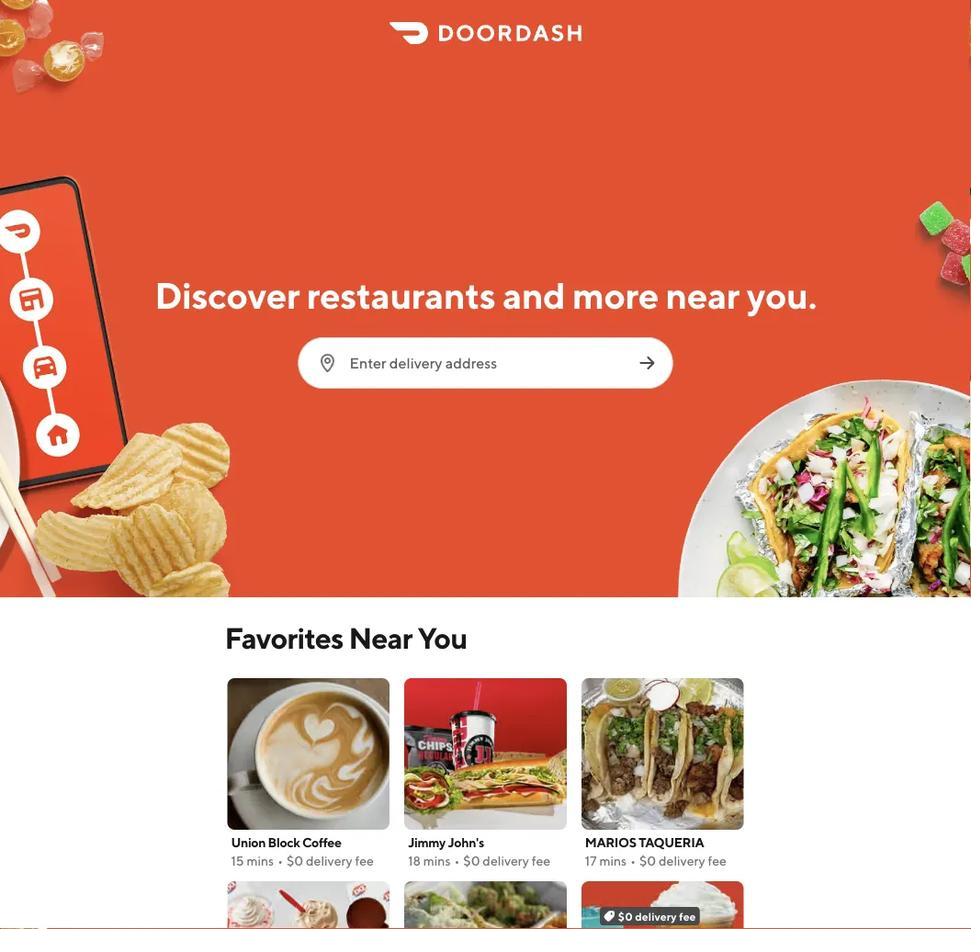 Task type: vqa. For each thing, say whether or not it's contained in the screenshot.
Sweet and Spicy Sriracha Sauce's Current quantity is 0 number field
no



Task type: describe. For each thing, give the bounding box(es) containing it.
favorites near you
[[225, 620, 467, 655]]

and
[[503, 273, 565, 317]]

17
[[585, 853, 597, 868]]

15
[[231, 853, 244, 868]]

find restaurants image
[[636, 352, 658, 374]]

Your delivery address text field
[[350, 353, 618, 373]]

near
[[349, 620, 412, 655]]

marios
[[585, 835, 637, 850]]

john's
[[448, 835, 484, 850]]

you
[[418, 620, 467, 655]]

• inside union block coffee 15 mins • $0 delivery fee
[[278, 853, 283, 868]]

union block coffee 15 mins • $0 delivery fee
[[231, 835, 374, 868]]

fee inside union block coffee 15 mins • $0 delivery fee
[[355, 853, 374, 868]]

block
[[268, 835, 300, 850]]

union
[[231, 835, 266, 850]]

mins for jimmy john's 18 mins • $0 delivery fee
[[423, 853, 451, 868]]

mins inside union block coffee 15 mins • $0 delivery fee
[[247, 853, 274, 868]]

18
[[408, 853, 421, 868]]

restaurants
[[307, 273, 496, 317]]

more
[[572, 273, 659, 317]]



Task type: locate. For each thing, give the bounding box(es) containing it.
$0 inside the jimmy john's 18 mins • $0 delivery fee
[[463, 853, 480, 868]]

• down marios
[[631, 853, 636, 868]]

• inside the jimmy john's 18 mins • $0 delivery fee
[[454, 853, 460, 868]]

discover restaurants and more near you.
[[155, 273, 817, 317]]

• down john's
[[454, 853, 460, 868]]

2 horizontal spatial mins
[[599, 853, 627, 868]]

delivery down john's
[[483, 853, 529, 868]]

you.
[[747, 273, 817, 317]]

mins for marios taqueria 17 mins • $0 delivery fee
[[599, 853, 627, 868]]

delivery
[[306, 853, 353, 868], [483, 853, 529, 868], [659, 853, 705, 868], [635, 910, 677, 923]]

mins inside marios taqueria 17 mins • $0 delivery fee
[[599, 853, 627, 868]]

0 horizontal spatial mins
[[247, 853, 274, 868]]

$0 down john's
[[463, 853, 480, 868]]

1 horizontal spatial •
[[454, 853, 460, 868]]

•
[[278, 853, 283, 868], [454, 853, 460, 868], [631, 853, 636, 868]]

near
[[666, 273, 740, 317]]

taqueria
[[639, 835, 704, 850]]

• down block
[[278, 853, 283, 868]]

mins inside the jimmy john's 18 mins • $0 delivery fee
[[423, 853, 451, 868]]

fee
[[355, 853, 374, 868], [532, 853, 551, 868], [708, 853, 727, 868], [679, 910, 696, 923]]

$0 down marios taqueria 17 mins • $0 delivery fee
[[618, 910, 633, 923]]

marios taqueria 17 mins • $0 delivery fee
[[585, 835, 727, 868]]

$0 down block
[[287, 853, 303, 868]]

• for 18
[[454, 853, 460, 868]]

coffee
[[302, 835, 341, 850]]

2 mins from the left
[[423, 853, 451, 868]]

$0
[[287, 853, 303, 868], [463, 853, 480, 868], [640, 853, 656, 868], [618, 910, 633, 923]]

$0 delivery fee
[[618, 910, 696, 923]]

• for 17
[[631, 853, 636, 868]]

mins
[[247, 853, 274, 868], [423, 853, 451, 868], [599, 853, 627, 868]]

fee inside marios taqueria 17 mins • $0 delivery fee
[[708, 853, 727, 868]]

mins down jimmy
[[423, 853, 451, 868]]

1 • from the left
[[278, 853, 283, 868]]

delivery inside marios taqueria 17 mins • $0 delivery fee
[[659, 853, 705, 868]]

3 • from the left
[[631, 853, 636, 868]]

delivery down coffee
[[306, 853, 353, 868]]

$0 inside marios taqueria 17 mins • $0 delivery fee
[[640, 853, 656, 868]]

$0 down the taqueria
[[640, 853, 656, 868]]

2 horizontal spatial •
[[631, 853, 636, 868]]

1 horizontal spatial mins
[[423, 853, 451, 868]]

mins down marios
[[599, 853, 627, 868]]

delivery inside the jimmy john's 18 mins • $0 delivery fee
[[483, 853, 529, 868]]

fee inside the jimmy john's 18 mins • $0 delivery fee
[[532, 853, 551, 868]]

favorites
[[225, 620, 343, 655]]

delivery down the taqueria
[[659, 853, 705, 868]]

delivery inside union block coffee 15 mins • $0 delivery fee
[[306, 853, 353, 868]]

$0 inside union block coffee 15 mins • $0 delivery fee
[[287, 853, 303, 868]]

jimmy
[[408, 835, 446, 850]]

3 mins from the left
[[599, 853, 627, 868]]

0 horizontal spatial •
[[278, 853, 283, 868]]

discover
[[155, 273, 300, 317]]

mins down union
[[247, 853, 274, 868]]

• inside marios taqueria 17 mins • $0 delivery fee
[[631, 853, 636, 868]]

2 • from the left
[[454, 853, 460, 868]]

1 mins from the left
[[247, 853, 274, 868]]

jimmy john's 18 mins • $0 delivery fee
[[408, 835, 551, 868]]

delivery down marios taqueria 17 mins • $0 delivery fee
[[635, 910, 677, 923]]



